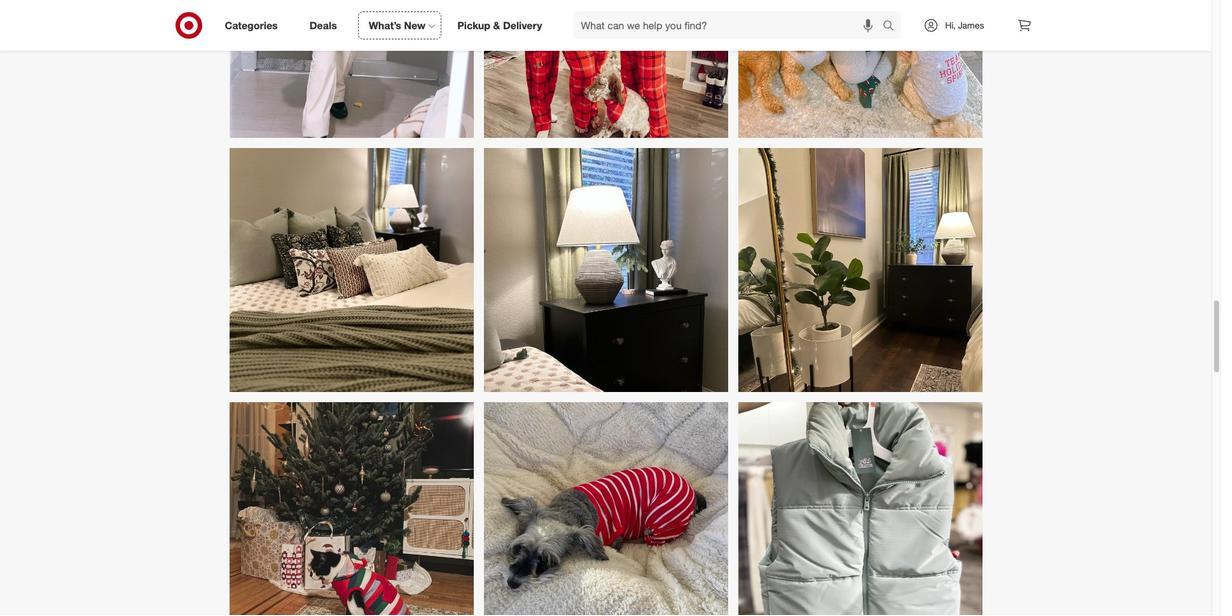 Task type: locate. For each thing, give the bounding box(es) containing it.
2 horizontal spatial user image by @alexandhome image
[[738, 148, 983, 392]]

categories
[[225, 19, 278, 32]]

deals
[[310, 19, 337, 32]]

delivery
[[503, 19, 542, 32]]

categories link
[[214, 11, 294, 39]]

search
[[878, 20, 908, 33]]

&
[[493, 19, 500, 32]]

1 horizontal spatial user image by @alexandhome image
[[484, 148, 728, 392]]

0 horizontal spatial user image by @alexandhome image
[[229, 148, 474, 392]]

user image by @alexandhome image
[[229, 148, 474, 392], [484, 148, 728, 392], [738, 148, 983, 392]]

deals link
[[299, 11, 353, 39]]

user image by @ashley_smashley108 image
[[738, 0, 983, 138]]

1 user image by @alexandhome image from the left
[[229, 148, 474, 392]]

pickup
[[458, 19, 491, 32]]

3 user image by @alexandhome image from the left
[[738, 148, 983, 392]]

user image by @catch_her_free image
[[229, 0, 474, 138]]

what's new
[[369, 19, 426, 32]]



Task type: describe. For each thing, give the bounding box(es) containing it.
user image by @oliveschnauzer_ image
[[484, 403, 728, 616]]

pickup & delivery
[[458, 19, 542, 32]]

search button
[[878, 11, 908, 42]]

user image by @the_witty_maven image
[[229, 403, 474, 616]]

user image by @mama_murillo image
[[484, 0, 728, 138]]

hi, james
[[946, 20, 985, 31]]

new
[[404, 19, 426, 32]]

What can we help you find? suggestions appear below search field
[[574, 11, 887, 39]]

what's new link
[[358, 11, 442, 39]]

pickup & delivery link
[[447, 11, 558, 39]]

hi,
[[946, 20, 956, 31]]

james
[[959, 20, 985, 31]]

what's
[[369, 19, 401, 32]]

user image by @targetdealfinder image
[[738, 403, 983, 616]]

2 user image by @alexandhome image from the left
[[484, 148, 728, 392]]



Task type: vqa. For each thing, say whether or not it's contained in the screenshot.
Deals
yes



